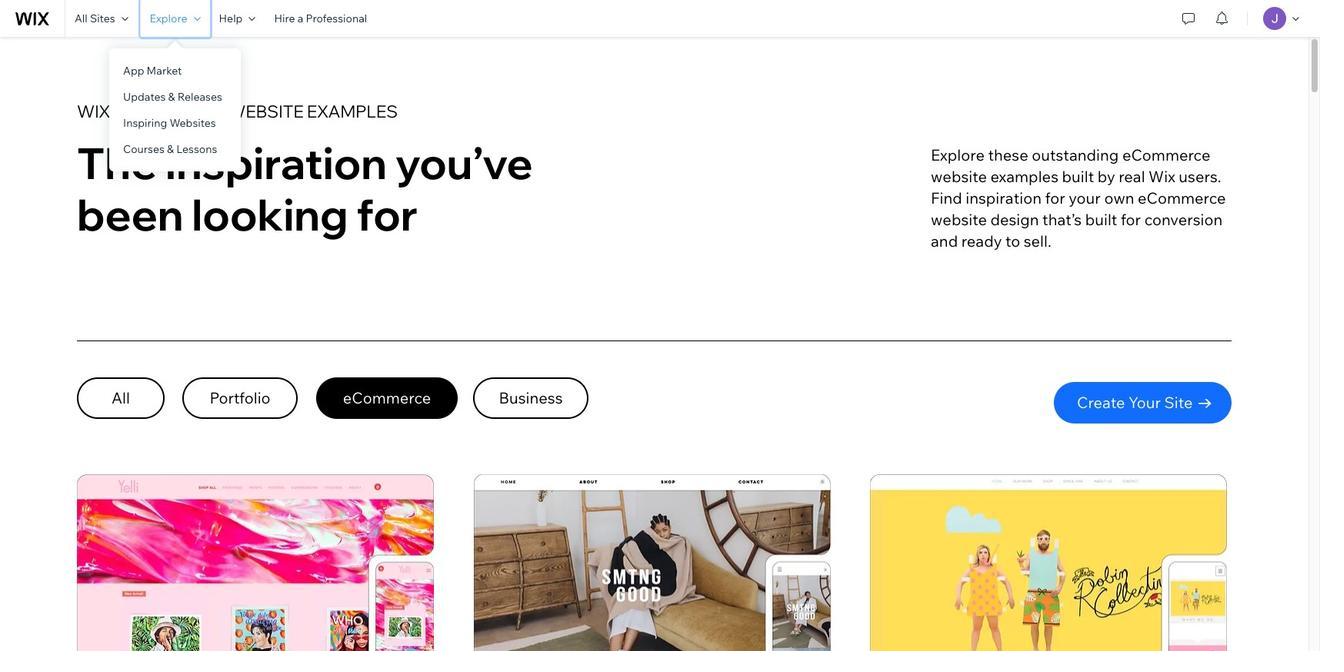 Task type: vqa. For each thing, say whether or not it's contained in the screenshot.
Hire a Professional
yes



Task type: describe. For each thing, give the bounding box(es) containing it.
& for courses
[[167, 142, 174, 156]]

updates
[[123, 90, 166, 104]]

all sites
[[75, 12, 115, 25]]

all
[[75, 12, 88, 25]]

help button
[[210, 0, 265, 37]]

& for updates
[[168, 90, 175, 104]]

updates & releases
[[123, 90, 222, 104]]

releases
[[178, 90, 222, 104]]

inspiring
[[123, 116, 167, 130]]

hire a professional link
[[265, 0, 377, 37]]

updates & releases link
[[109, 84, 241, 110]]

a
[[298, 12, 303, 25]]

help
[[219, 12, 243, 25]]

explore
[[150, 12, 187, 25]]

hire a professional
[[274, 12, 367, 25]]

websites
[[170, 116, 216, 130]]



Task type: locate. For each thing, give the bounding box(es) containing it.
courses & lessons
[[123, 142, 217, 156]]

1 vertical spatial &
[[167, 142, 174, 156]]

app market
[[123, 64, 182, 78]]

inspiring websites link
[[109, 110, 241, 136]]

hire
[[274, 12, 295, 25]]

app market link
[[109, 58, 241, 84]]

& up the inspiring websites
[[168, 90, 175, 104]]

app
[[123, 64, 144, 78]]

sites
[[90, 12, 115, 25]]

& down the inspiring websites
[[167, 142, 174, 156]]

courses & lessons link
[[109, 136, 241, 162]]

0 vertical spatial &
[[168, 90, 175, 104]]

professional
[[306, 12, 367, 25]]

market
[[147, 64, 182, 78]]

inspiring websites
[[123, 116, 216, 130]]

&
[[168, 90, 175, 104], [167, 142, 174, 156]]

lessons
[[176, 142, 217, 156]]

courses
[[123, 142, 165, 156]]



